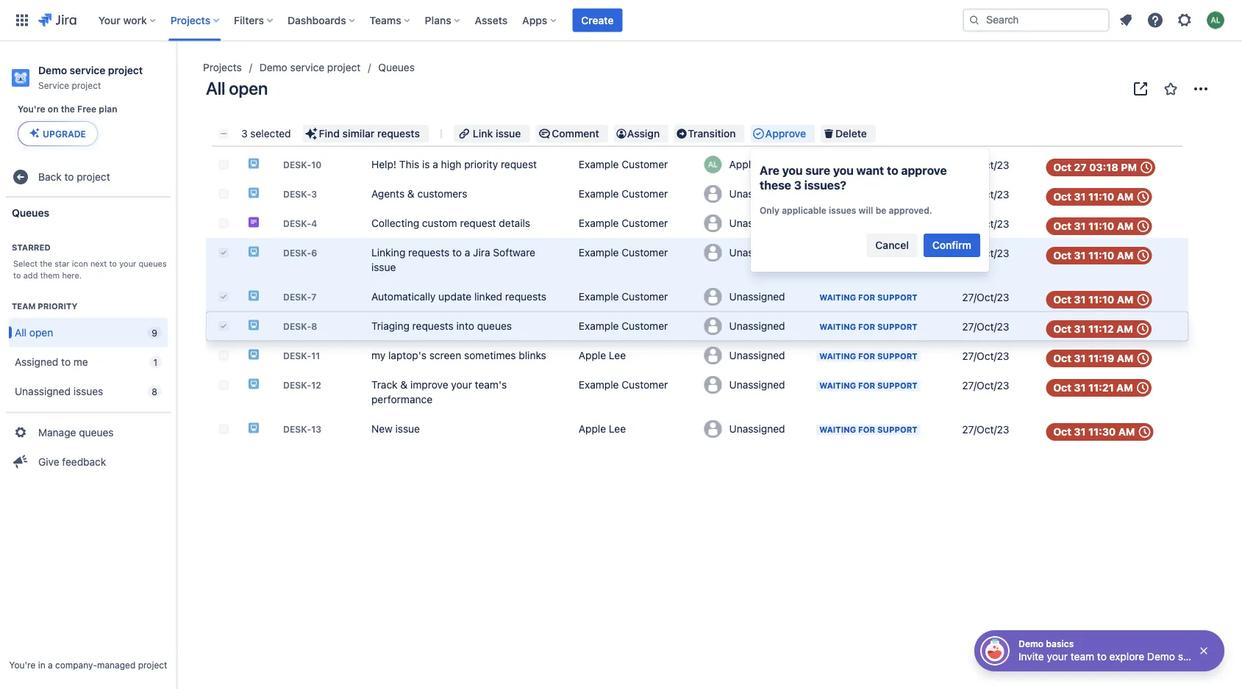 Task type: describe. For each thing, give the bounding box(es) containing it.
track
[[371, 379, 398, 391]]

27/oct/23 for track & improve your team's performance
[[962, 380, 1009, 392]]

an it problem or question. image for triaging requests into queues
[[248, 320, 260, 331]]

project right managed at the left bottom of the page
[[138, 660, 167, 671]]

your inside starred select the star icon next to your queues to add them here.
[[119, 259, 136, 269]]

settings image
[[1176, 11, 1194, 29]]

to inside are you sure you want to approve these 3 issues?
[[887, 164, 898, 178]]

unassigned inside team priority 'group'
[[15, 385, 71, 398]]

demo for demo service project service project
[[38, 64, 67, 76]]

customer for collecting custom request details
[[622, 217, 668, 229]]

confirm button
[[924, 234, 980, 257]]

1 vertical spatial queues
[[12, 207, 49, 219]]

apple for my laptop's screen sometimes blinks
[[579, 350, 606, 362]]

to inside demo basics invite your team to explore demo service projec
[[1097, 651, 1107, 663]]

filters
[[234, 14, 264, 26]]

1 unassigned button from the top
[[700, 182, 815, 206]]

to left add
[[13, 271, 21, 280]]

an it problem or question. image for track & improve your team's performance
[[248, 378, 260, 390]]

unassigned for sometimes
[[729, 350, 785, 362]]

managed
[[97, 660, 136, 671]]

assets
[[475, 14, 508, 26]]

desk - 13
[[283, 424, 321, 435]]

1 11:10 from the top
[[1088, 191, 1114, 203]]

service
[[38, 80, 69, 90]]

- for my
[[307, 351, 311, 361]]

1 horizontal spatial issues
[[829, 205, 856, 215]]

lee for my laptop's screen sometimes blinks
[[609, 350, 626, 362]]

next
[[90, 259, 107, 269]]

delete
[[835, 128, 867, 140]]

12
[[311, 380, 321, 390]]

customer for help! this is a high priority request
[[622, 158, 668, 171]]

unassigned button for sometimes
[[700, 344, 815, 368]]

customer for track & improve your team's performance
[[622, 379, 668, 391]]

& for track
[[400, 379, 408, 391]]

an it problem or question. image for new issue
[[248, 422, 260, 434]]

11:10 for details
[[1088, 220, 1114, 232]]

oct 31 11:10 am for a
[[1053, 250, 1134, 262]]

blinks
[[519, 350, 546, 362]]

project up free
[[72, 80, 101, 90]]

a for to
[[465, 247, 470, 259]]

software
[[493, 247, 535, 259]]

starred
[[12, 243, 51, 253]]

demo for demo service project
[[259, 61, 287, 74]]

1 horizontal spatial 3
[[311, 189, 317, 199]]

9
[[152, 328, 157, 338]]

demo right the explore
[[1147, 651, 1175, 663]]

your for demo basics invite your team to explore demo service projec
[[1047, 651, 1068, 663]]

11:19
[[1088, 353, 1114, 365]]

me
[[73, 356, 88, 368]]

desk - 11
[[283, 351, 320, 361]]

icon
[[72, 259, 88, 269]]

create button
[[572, 8, 623, 32]]

- for linking
[[307, 248, 311, 258]]

31 for your
[[1074, 382, 1086, 394]]

oct for help! this is a high priority request
[[1053, 161, 1071, 174]]

on
[[48, 104, 58, 114]]

desk for my
[[283, 351, 307, 361]]

jira
[[473, 247, 490, 259]]

requests right linked
[[505, 291, 546, 303]]

only
[[760, 205, 780, 215]]

actions image
[[1192, 80, 1210, 98]]

issue inside linking requests to a jira software issue
[[371, 261, 396, 274]]

- for help!
[[307, 160, 311, 170]]

unassigned for your
[[729, 379, 785, 391]]

plans button
[[420, 8, 466, 32]]

automatically update linked requests
[[371, 291, 546, 303]]

desk for track
[[283, 380, 307, 390]]

your for track & improve your team's performance
[[451, 379, 472, 391]]

your profile and settings image
[[1207, 11, 1224, 29]]

lee inside button
[[759, 159, 777, 171]]

unassigned button for your
[[700, 374, 815, 397]]

improve
[[410, 379, 448, 391]]

11:30
[[1088, 426, 1116, 438]]

cancel
[[875, 239, 909, 252]]

am for queues
[[1116, 323, 1133, 335]]

desk - 6
[[283, 248, 317, 258]]

11:10 for a
[[1088, 250, 1114, 262]]

assigned to me
[[15, 356, 88, 368]]

apple for new issue
[[579, 423, 606, 435]]

link issue button
[[454, 125, 530, 143]]

this
[[399, 158, 419, 171]]

free
[[77, 104, 96, 114]]

0 vertical spatial queues
[[378, 61, 415, 74]]

customer for triaging requests into queues
[[622, 320, 668, 332]]

service for demo service project
[[290, 61, 324, 74]]

upgrade
[[43, 129, 86, 139]]

apple lee for new issue
[[579, 423, 626, 435]]

1 horizontal spatial 8
[[311, 321, 317, 332]]

27
[[1074, 161, 1087, 174]]

dashboards
[[288, 14, 346, 26]]

collecting
[[371, 217, 419, 229]]

6
[[311, 248, 317, 258]]

want
[[856, 164, 884, 178]]

all inside team priority 'group'
[[15, 327, 27, 339]]

0 horizontal spatial request
[[460, 217, 496, 229]]

oct for linking requests to a jira software issue
[[1053, 250, 1071, 262]]

my laptop's screen sometimes blinks
[[371, 350, 546, 362]]

give
[[38, 456, 59, 468]]

starred group
[[6, 227, 171, 286]]

team
[[1071, 651, 1094, 663]]

help image
[[1146, 11, 1164, 29]]

will
[[859, 205, 873, 215]]

new
[[371, 423, 393, 435]]

an it problem or question. image for linking requests to a jira software issue
[[248, 246, 260, 258]]

oct for agents & customers
[[1053, 191, 1071, 203]]

8 unassigned button from the top
[[700, 418, 815, 441]]

basics
[[1046, 639, 1074, 649]]

a requests that may require approval. image
[[248, 217, 260, 228]]

linking
[[371, 247, 405, 259]]

unassigned for a
[[729, 247, 785, 259]]

star image
[[1162, 80, 1180, 98]]

unassigned button for requests
[[700, 285, 815, 309]]

31 for queues
[[1074, 323, 1086, 335]]

manage queues
[[38, 427, 114, 439]]

& for agents
[[407, 188, 415, 200]]

priority
[[38, 302, 77, 311]]

the for select
[[40, 259, 52, 269]]

sidebar navigation image
[[160, 59, 193, 88]]

you're for you're in a company-managed project
[[9, 660, 36, 671]]

cancel button
[[867, 234, 918, 257]]

1 horizontal spatial open
[[229, 78, 268, 99]]

1 oct 31 11:10 am from the top
[[1053, 191, 1134, 203]]

oct 31 11:19 am
[[1053, 353, 1134, 365]]

work
[[123, 14, 147, 26]]

projects link
[[203, 59, 242, 76]]

notifications image
[[1117, 11, 1135, 29]]

example for track & improve your team's performance
[[579, 379, 619, 391]]

plans
[[425, 14, 451, 26]]

apple inside apple lee button
[[729, 159, 757, 171]]

13
[[311, 424, 321, 435]]

requests inside linking requests to a jira software issue
[[408, 247, 450, 259]]

linking requests to a jira software issue
[[371, 247, 535, 274]]

demo for demo basics invite your team to explore demo service projec
[[1019, 639, 1044, 649]]

27/oct/23 for new issue
[[962, 424, 1009, 436]]

all open inside team priority 'group'
[[15, 327, 53, 339]]

screen
[[429, 350, 461, 362]]

example customer for help! this is a high priority request
[[579, 158, 668, 171]]

the for on
[[61, 104, 75, 114]]

service for demo service project service project
[[70, 64, 105, 76]]

help!
[[371, 158, 396, 171]]

assets link
[[470, 8, 512, 32]]

issue for link issue
[[496, 128, 521, 140]]

details
[[499, 217, 530, 229]]

is
[[422, 158, 430, 171]]

3 inside are you sure you want to approve these 3 issues?
[[794, 178, 802, 192]]

demo service project link
[[259, 59, 361, 76]]

27/oct/23 for help! this is a high priority request
[[962, 159, 1009, 171]]

03:18
[[1089, 161, 1118, 174]]

manage
[[38, 427, 76, 439]]

customer for automatically update linked requests
[[622, 291, 668, 303]]

confirm
[[932, 239, 971, 252]]

project for back to project
[[77, 171, 110, 183]]

requests up the screen at the bottom of page
[[412, 320, 454, 332]]

agents & customers
[[371, 188, 467, 200]]

queues inside button
[[79, 427, 114, 439]]

unassigned for queues
[[729, 320, 785, 333]]

open inside team priority 'group'
[[29, 327, 53, 339]]

applicable
[[782, 205, 826, 215]]

27/oct/23 for linking requests to a jira software issue
[[962, 247, 1009, 260]]

you're for you're on the free plan
[[18, 104, 45, 114]]

customer for agents & customers
[[622, 188, 668, 200]]

11
[[311, 351, 320, 361]]

select
[[13, 259, 38, 269]]

you're in a company-managed project
[[9, 660, 167, 671]]

unassigned for requests
[[729, 291, 785, 303]]

your work button
[[94, 8, 162, 32]]

update
[[438, 291, 472, 303]]

similar
[[342, 128, 375, 140]]

new issue
[[371, 423, 420, 435]]

oct for automatically update linked requests
[[1053, 294, 1071, 306]]

upgrade button
[[18, 122, 97, 146]]

sometimes
[[464, 350, 516, 362]]

assigned
[[15, 356, 58, 368]]

27/oct/23 for agents & customers
[[962, 189, 1009, 201]]

0 horizontal spatial 3
[[241, 128, 248, 140]]

projects button
[[166, 8, 225, 32]]

oct for my laptop's screen sometimes blinks
[[1053, 353, 1071, 365]]

example customer for collecting custom request details
[[579, 217, 668, 229]]

into
[[456, 320, 474, 332]]

desk for new
[[283, 424, 307, 435]]

an it problem or question. image for agents & customers
[[248, 187, 260, 199]]

unassigned for details
[[729, 217, 785, 230]]

help! this is a high priority request
[[371, 158, 537, 171]]

1 you from the left
[[782, 164, 803, 178]]



Task type: vqa. For each thing, say whether or not it's contained in the screenshot.


Task type: locate. For each thing, give the bounding box(es) containing it.
a for is
[[433, 158, 438, 171]]

you're left the on
[[18, 104, 45, 114]]

1 vertical spatial all open
[[15, 327, 53, 339]]

7 desk from the top
[[283, 351, 307, 361]]

9 - from the top
[[307, 424, 311, 435]]

issue for new issue
[[395, 423, 420, 435]]

31 for details
[[1074, 220, 1086, 232]]

1 31 from the top
[[1074, 191, 1086, 203]]

unassigned
[[729, 188, 785, 200], [729, 217, 785, 230], [729, 247, 785, 259], [729, 291, 785, 303], [729, 320, 785, 333], [729, 350, 785, 362], [729, 379, 785, 391], [15, 385, 71, 398], [729, 423, 785, 436]]

am for a
[[1117, 250, 1134, 262]]

2 vertical spatial issue
[[395, 423, 420, 435]]

0 vertical spatial you're
[[18, 104, 45, 114]]

1 vertical spatial lee
[[609, 350, 626, 362]]

5 example from the top
[[579, 291, 619, 303]]

service left projec
[[1178, 651, 1212, 663]]

7 - from the top
[[307, 351, 311, 361]]

issues down me at the left
[[73, 385, 103, 398]]

company-
[[55, 660, 97, 671]]

a right in
[[48, 660, 53, 671]]

desk down the desk - 7
[[283, 321, 307, 332]]

6 oct from the top
[[1053, 323, 1071, 335]]

3 - from the top
[[307, 218, 311, 229]]

desk left the 4
[[283, 218, 307, 229]]

invite
[[1019, 651, 1044, 663]]

9 27/oct/23 from the top
[[962, 424, 1009, 436]]

only applicable issues will be approved.
[[760, 205, 932, 215]]

- for new
[[307, 424, 311, 435]]

31
[[1074, 191, 1086, 203], [1074, 220, 1086, 232], [1074, 250, 1086, 262], [1074, 294, 1086, 306], [1074, 323, 1086, 335], [1074, 353, 1086, 365], [1074, 382, 1086, 394], [1074, 426, 1086, 438]]

2 vertical spatial lee
[[609, 423, 626, 435]]

oct 27 03:18 pm
[[1053, 161, 1137, 174]]

0 vertical spatial request
[[501, 158, 537, 171]]

2 horizontal spatial service
[[1178, 651, 1212, 663]]

oct for track & improve your team's performance
[[1053, 382, 1071, 394]]

an it problem or question. image for my laptop's screen sometimes blinks
[[248, 349, 260, 361]]

issue inside the link issue button
[[496, 128, 521, 140]]

to inside linking requests to a jira software issue
[[452, 247, 462, 259]]

0 horizontal spatial issues
[[73, 385, 103, 398]]

0 vertical spatial 8
[[311, 321, 317, 332]]

queues up starred
[[12, 207, 49, 219]]

example customer for automatically update linked requests
[[579, 291, 668, 303]]

agents
[[371, 188, 405, 200]]

0 vertical spatial all
[[206, 78, 225, 99]]

an it problem or question. image left desk - 13
[[248, 422, 260, 434]]

your
[[98, 14, 120, 26]]

projects right sidebar navigation icon
[[203, 61, 242, 74]]

team
[[12, 302, 36, 311]]

project right the back
[[77, 171, 110, 183]]

1 vertical spatial &
[[400, 379, 408, 391]]

11:12
[[1088, 323, 1114, 335]]

service inside demo basics invite your team to explore demo service projec
[[1178, 651, 1212, 663]]

5 desk from the top
[[283, 292, 307, 302]]

an it problem or question. image
[[248, 187, 260, 199], [248, 246, 260, 258], [248, 422, 260, 434]]

collecting custom request details
[[371, 217, 530, 229]]

0 horizontal spatial you
[[782, 164, 803, 178]]

desk left '6'
[[283, 248, 307, 258]]

3 31 from the top
[[1074, 250, 1086, 262]]

2 - from the top
[[307, 189, 311, 199]]

7
[[311, 292, 316, 302]]

filters button
[[230, 8, 279, 32]]

these
[[760, 178, 791, 192]]

0 vertical spatial apple
[[729, 159, 757, 171]]

0 horizontal spatial your
[[119, 259, 136, 269]]

7 unassigned button from the top
[[700, 374, 815, 397]]

project
[[327, 61, 361, 74], [108, 64, 143, 76], [72, 80, 101, 90], [77, 171, 110, 183], [138, 660, 167, 671]]

1 vertical spatial issue
[[371, 261, 396, 274]]

4 an it problem or question. image from the top
[[248, 349, 260, 361]]

customer for linking requests to a jira software issue
[[622, 247, 668, 259]]

2 11:10 from the top
[[1088, 220, 1114, 232]]

2 horizontal spatial queues
[[477, 320, 512, 332]]

2 31 from the top
[[1074, 220, 1086, 232]]

- for agents
[[307, 189, 311, 199]]

3 an it problem or question. image from the top
[[248, 422, 260, 434]]

an it problem or question. image left 'desk - 12' in the left bottom of the page
[[248, 378, 260, 390]]

1 vertical spatial apple
[[579, 350, 606, 362]]

issue down the linking
[[371, 261, 396, 274]]

oct for new issue
[[1053, 426, 1071, 438]]

2 desk from the top
[[283, 189, 307, 199]]

0 vertical spatial &
[[407, 188, 415, 200]]

feedback
[[62, 456, 106, 468]]

- up 'desk - 12' in the left bottom of the page
[[307, 351, 311, 361]]

banner
[[0, 0, 1242, 41]]

2 vertical spatial apple lee
[[579, 423, 626, 435]]

approve
[[901, 164, 947, 178]]

0 horizontal spatial open
[[29, 327, 53, 339]]

0 horizontal spatial 8
[[152, 387, 157, 397]]

priority
[[464, 158, 498, 171]]

Search field
[[963, 8, 1110, 32]]

11:10
[[1088, 191, 1114, 203], [1088, 220, 1114, 232], [1088, 250, 1114, 262], [1088, 294, 1114, 306]]

oct
[[1053, 161, 1071, 174], [1053, 191, 1071, 203], [1053, 220, 1071, 232], [1053, 250, 1071, 262], [1053, 294, 1071, 306], [1053, 323, 1071, 335], [1053, 353, 1071, 365], [1053, 382, 1071, 394], [1053, 426, 1071, 438]]

a right is
[[433, 158, 438, 171]]

4 - from the top
[[307, 248, 311, 258]]

5 - from the top
[[307, 292, 311, 302]]

example customer for track & improve your team's performance
[[579, 379, 668, 391]]

- down 7
[[307, 321, 311, 332]]

service down the dashboards at the top
[[290, 61, 324, 74]]

transition button
[[675, 125, 745, 143]]

dashboards button
[[283, 8, 361, 32]]

pm
[[1121, 161, 1137, 174]]

projects inside dropdown button
[[170, 14, 210, 26]]

1 horizontal spatial the
[[61, 104, 75, 114]]

group
[[6, 412, 171, 481]]

0 horizontal spatial queues
[[12, 207, 49, 219]]

star
[[55, 259, 69, 269]]

5 unassigned button from the top
[[700, 315, 815, 338]]

4 27/oct/23 from the top
[[962, 247, 1009, 260]]

issues left the will
[[829, 205, 856, 215]]

3
[[241, 128, 248, 140], [794, 178, 802, 192], [311, 189, 317, 199]]

apple
[[729, 159, 757, 171], [579, 350, 606, 362], [579, 423, 606, 435]]

1 vertical spatial you're
[[9, 660, 36, 671]]

example customer for triaging requests into queues
[[579, 320, 668, 332]]

to right next
[[109, 259, 117, 269]]

projec
[[1215, 651, 1242, 663]]

the inside starred select the star icon next to your queues to add them here.
[[40, 259, 52, 269]]

desk up desk - 4
[[283, 189, 307, 199]]

a inside linking requests to a jira software issue
[[465, 247, 470, 259]]

an it problem or question. image
[[248, 158, 260, 170], [248, 290, 260, 302], [248, 320, 260, 331], [248, 349, 260, 361], [248, 378, 260, 390]]

4 oct 31 11:10 am from the top
[[1053, 294, 1134, 306]]

3 example customer from the top
[[579, 217, 668, 229]]

link issue
[[473, 128, 521, 140]]

3 desk from the top
[[283, 218, 307, 229]]

0 horizontal spatial the
[[40, 259, 52, 269]]

- for automatically
[[307, 292, 311, 302]]

6 customer from the top
[[622, 320, 668, 332]]

& inside track & improve your team's performance
[[400, 379, 408, 391]]

2 example from the top
[[579, 188, 619, 200]]

an it problem or question. image left the desk - 11
[[248, 349, 260, 361]]

8 27/oct/23 from the top
[[962, 380, 1009, 392]]

transition
[[688, 128, 736, 140]]

desk for agents
[[283, 189, 307, 199]]

4 oct from the top
[[1053, 250, 1071, 262]]

1 horizontal spatial a
[[433, 158, 438, 171]]

1 an it problem or question. image from the top
[[248, 187, 260, 199]]

the right the on
[[61, 104, 75, 114]]

queues right next
[[139, 259, 167, 269]]

27/oct/23 for triaging requests into queues
[[962, 321, 1009, 333]]

0 vertical spatial a
[[433, 158, 438, 171]]

requests inside button
[[377, 128, 420, 140]]

- down 11
[[307, 380, 311, 390]]

demo up the service on the top of the page
[[38, 64, 67, 76]]

team's
[[475, 379, 507, 391]]

7 example from the top
[[579, 379, 619, 391]]

2 oct 31 11:10 am from the top
[[1053, 220, 1134, 232]]

4 31 from the top
[[1074, 294, 1086, 306]]

3 selected
[[241, 128, 291, 140]]

triaging requests into queues
[[371, 320, 512, 332]]

unassigned button for queues
[[700, 315, 815, 338]]

5 oct from the top
[[1053, 294, 1071, 306]]

2 vertical spatial a
[[48, 660, 53, 671]]

2 vertical spatial your
[[1047, 651, 1068, 663]]

31 for a
[[1074, 250, 1086, 262]]

0 vertical spatial projects
[[170, 14, 210, 26]]

all open down team
[[15, 327, 53, 339]]

find
[[319, 128, 340, 140]]

back to project
[[38, 171, 110, 183]]

0 vertical spatial all open
[[206, 78, 268, 99]]

desk for triaging
[[283, 321, 307, 332]]

unassigned button for a
[[700, 241, 815, 265]]

an it problem or question. image for automatically update linked requests
[[248, 290, 260, 302]]

queues inside starred select the star icon next to your queues to add them here.
[[139, 259, 167, 269]]

1 example from the top
[[579, 158, 619, 171]]

3 left selected
[[241, 128, 248, 140]]

triaging
[[371, 320, 410, 332]]

request up jira
[[460, 217, 496, 229]]

jira image
[[38, 11, 76, 29], [38, 11, 76, 29]]

example customer for linking requests to a jira software issue
[[579, 247, 668, 259]]

you up issues?
[[833, 164, 854, 178]]

0 vertical spatial queues
[[139, 259, 167, 269]]

&
[[407, 188, 415, 200], [400, 379, 408, 391]]

am for your
[[1116, 382, 1133, 394]]

1 vertical spatial a
[[465, 247, 470, 259]]

desk for collecting
[[283, 218, 307, 229]]

projects for 'projects' link on the left of page
[[203, 61, 242, 74]]

them
[[40, 271, 60, 280]]

1 horizontal spatial you
[[833, 164, 854, 178]]

an it problem or question. image up a requests that may require approval. image
[[248, 187, 260, 199]]

& up "performance"
[[400, 379, 408, 391]]

queues
[[378, 61, 415, 74], [12, 207, 49, 219]]

desk - 4
[[283, 218, 317, 229]]

team priority group
[[6, 286, 171, 412]]

6 31 from the top
[[1074, 353, 1086, 365]]

- down the 4
[[307, 248, 311, 258]]

projects
[[170, 14, 210, 26], [203, 61, 242, 74]]

7 31 from the top
[[1074, 382, 1086, 394]]

your left team's
[[451, 379, 472, 391]]

8 desk from the top
[[283, 380, 307, 390]]

3 up the 4
[[311, 189, 317, 199]]

your right next
[[119, 259, 136, 269]]

- down 'desk - 12' in the left bottom of the page
[[307, 424, 311, 435]]

7 example customer from the top
[[579, 379, 668, 391]]

link
[[473, 128, 493, 140]]

all down team
[[15, 327, 27, 339]]

apple lee for my laptop's screen sometimes blinks
[[579, 350, 626, 362]]

0 vertical spatial your
[[119, 259, 136, 269]]

a left jira
[[465, 247, 470, 259]]

sure
[[805, 164, 830, 178]]

request right the priority
[[501, 158, 537, 171]]

1 vertical spatial an it problem or question. image
[[248, 246, 260, 258]]

an it problem or question. image for help! this is a high priority request
[[248, 158, 260, 170]]

27/oct/23 for automatically update linked requests
[[962, 292, 1009, 304]]

demo
[[259, 61, 287, 74], [38, 64, 67, 76], [1019, 639, 1044, 649], [1147, 651, 1175, 663]]

2 vertical spatial apple
[[579, 423, 606, 435]]

0 vertical spatial an it problem or question. image
[[248, 187, 260, 199]]

6 27/oct/23 from the top
[[962, 321, 1009, 333]]

2 horizontal spatial a
[[465, 247, 470, 259]]

9 desk from the top
[[283, 424, 307, 435]]

8 inside team priority 'group'
[[152, 387, 157, 397]]

back
[[38, 171, 62, 183]]

3 customer from the top
[[622, 217, 668, 229]]

all open down 'projects' link on the left of page
[[206, 78, 268, 99]]

7 oct from the top
[[1053, 353, 1071, 365]]

desk - 10
[[283, 160, 321, 170]]

11:21
[[1088, 382, 1114, 394]]

& right the agents
[[407, 188, 415, 200]]

desk left 7
[[283, 292, 307, 302]]

queues down teams dropdown button
[[378, 61, 415, 74]]

3 27/oct/23 from the top
[[962, 218, 1009, 230]]

demo basics invite your team to explore demo service projec
[[1019, 639, 1242, 663]]

oct 31 11:10 am
[[1053, 191, 1134, 203], [1053, 220, 1134, 232], [1053, 250, 1134, 262], [1053, 294, 1134, 306]]

5 customer from the top
[[622, 291, 668, 303]]

1 vertical spatial apple lee
[[579, 350, 626, 362]]

queues
[[139, 259, 167, 269], [477, 320, 512, 332], [79, 427, 114, 439]]

queues link
[[378, 59, 415, 76]]

requests down custom
[[408, 247, 450, 259]]

0 vertical spatial issue
[[496, 128, 521, 140]]

primary element
[[9, 0, 963, 41]]

1 vertical spatial 8
[[152, 387, 157, 397]]

an it problem or question. image down a requests that may require approval. image
[[248, 246, 260, 258]]

1 an it problem or question. image from the top
[[248, 158, 260, 170]]

5 example customer from the top
[[579, 291, 668, 303]]

issue right new
[[395, 423, 420, 435]]

desk for automatically
[[283, 292, 307, 302]]

assign
[[627, 128, 660, 140]]

your inside demo basics invite your team to explore demo service projec
[[1047, 651, 1068, 663]]

requests up this
[[377, 128, 420, 140]]

your down basics
[[1047, 651, 1068, 663]]

project down dashboards "dropdown button"
[[327, 61, 361, 74]]

am for sometimes
[[1117, 353, 1134, 365]]

oct 31 11:10 am for details
[[1053, 220, 1134, 232]]

4 example customer from the top
[[579, 247, 668, 259]]

your
[[119, 259, 136, 269], [451, 379, 472, 391], [1047, 651, 1068, 663]]

3 oct from the top
[[1053, 220, 1071, 232]]

oct for collecting custom request details
[[1053, 220, 1071, 232]]

an it problem or question. image left "desk - 8"
[[248, 320, 260, 331]]

demo inside the demo service project service project
[[38, 64, 67, 76]]

1 vertical spatial projects
[[203, 61, 242, 74]]

close image
[[1198, 646, 1210, 657]]

example for help! this is a high priority request
[[579, 158, 619, 171]]

be
[[876, 205, 886, 215]]

- up '6'
[[307, 218, 311, 229]]

to left jira
[[452, 247, 462, 259]]

5 27/oct/23 from the top
[[962, 292, 1009, 304]]

9 oct from the top
[[1053, 426, 1071, 438]]

teams button
[[365, 8, 416, 32]]

2 you from the left
[[833, 164, 854, 178]]

1 27/oct/23 from the top
[[962, 159, 1009, 171]]

2 27/oct/23 from the top
[[962, 189, 1009, 201]]

0 horizontal spatial all
[[15, 327, 27, 339]]

1 - from the top
[[307, 160, 311, 170]]

1 example customer from the top
[[579, 158, 668, 171]]

2 horizontal spatial your
[[1047, 651, 1068, 663]]

queues right into
[[477, 320, 512, 332]]

1 vertical spatial your
[[451, 379, 472, 391]]

2 unassigned button from the top
[[700, 212, 815, 235]]

3 right these
[[794, 178, 802, 192]]

0 vertical spatial open
[[229, 78, 268, 99]]

all down 'projects' link on the left of page
[[206, 78, 225, 99]]

0 horizontal spatial service
[[70, 64, 105, 76]]

project for demo service project
[[327, 61, 361, 74]]

3 an it problem or question. image from the top
[[248, 320, 260, 331]]

0 vertical spatial issues
[[829, 205, 856, 215]]

2 customer from the top
[[622, 188, 668, 200]]

6 example customer from the top
[[579, 320, 668, 332]]

- up "desk - 8"
[[307, 292, 311, 302]]

0 vertical spatial apple lee
[[729, 159, 777, 171]]

31 for requests
[[1074, 294, 1086, 306]]

1
[[153, 357, 157, 368]]

0 vertical spatial the
[[61, 104, 75, 114]]

you up these
[[782, 164, 803, 178]]

demo inside demo service project link
[[259, 61, 287, 74]]

1 desk from the top
[[283, 160, 307, 170]]

3 11:10 from the top
[[1088, 250, 1114, 262]]

group containing manage queues
[[6, 412, 171, 481]]

11:10 for requests
[[1088, 294, 1114, 306]]

approve
[[765, 128, 806, 140]]

1 vertical spatial the
[[40, 259, 52, 269]]

example for collecting custom request details
[[579, 217, 619, 229]]

give feedback
[[38, 456, 106, 468]]

2 oct from the top
[[1053, 191, 1071, 203]]

service
[[290, 61, 324, 74], [70, 64, 105, 76], [1178, 651, 1212, 663]]

5 an it problem or question. image from the top
[[248, 378, 260, 390]]

0 horizontal spatial queues
[[79, 427, 114, 439]]

8 down 1
[[152, 387, 157, 397]]

- up desk - 3
[[307, 160, 311, 170]]

the up them
[[40, 259, 52, 269]]

8 oct from the top
[[1053, 382, 1071, 394]]

0 horizontal spatial a
[[48, 660, 53, 671]]

am for requests
[[1117, 294, 1134, 306]]

1 horizontal spatial queues
[[378, 61, 415, 74]]

31 for sometimes
[[1074, 353, 1086, 365]]

desk for help!
[[283, 160, 307, 170]]

issues inside team priority 'group'
[[73, 385, 103, 398]]

1 vertical spatial request
[[460, 217, 496, 229]]

1 vertical spatial queues
[[477, 320, 512, 332]]

oct 31 11:12 am
[[1053, 323, 1133, 335]]

to right "team"
[[1097, 651, 1107, 663]]

- for collecting
[[307, 218, 311, 229]]

desk left 11
[[283, 351, 307, 361]]

0 vertical spatial lee
[[759, 159, 777, 171]]

2 vertical spatial queues
[[79, 427, 114, 439]]

1 horizontal spatial request
[[501, 158, 537, 171]]

desk left 12
[[283, 380, 307, 390]]

project up plan at the top
[[108, 64, 143, 76]]

find similar requests image
[[304, 126, 319, 141]]

4
[[311, 218, 317, 229]]

1 customer from the top
[[622, 158, 668, 171]]

demo down filters popup button
[[259, 61, 287, 74]]

are you sure you want to approve these 3 issues?
[[760, 164, 947, 192]]

banner containing your work
[[0, 0, 1242, 41]]

1 horizontal spatial service
[[290, 61, 324, 74]]

3 oct 31 11:10 am from the top
[[1053, 250, 1134, 262]]

apple lee inside button
[[729, 159, 777, 171]]

demo up the invite
[[1019, 639, 1044, 649]]

6 - from the top
[[307, 321, 311, 332]]

example
[[579, 158, 619, 171], [579, 188, 619, 200], [579, 217, 619, 229], [579, 247, 619, 259], [579, 291, 619, 303], [579, 320, 619, 332], [579, 379, 619, 391]]

issue right link
[[496, 128, 521, 140]]

desk - 8
[[283, 321, 317, 332]]

- for triaging
[[307, 321, 311, 332]]

you're left in
[[9, 660, 36, 671]]

1 vertical spatial open
[[29, 327, 53, 339]]

your inside track & improve your team's performance
[[451, 379, 472, 391]]

6 example from the top
[[579, 320, 619, 332]]

oct for triaging requests into queues
[[1053, 323, 1071, 335]]

open down 'projects' link on the left of page
[[229, 78, 268, 99]]

6 desk from the top
[[283, 321, 307, 332]]

back to project link
[[6, 163, 171, 192]]

27/oct/23 for my laptop's screen sometimes blinks
[[962, 350, 1009, 363]]

1 oct from the top
[[1053, 161, 1071, 174]]

an it problem or question. image down 3 selected
[[248, 158, 260, 170]]

1 vertical spatial all
[[15, 327, 27, 339]]

2 an it problem or question. image from the top
[[248, 246, 260, 258]]

4 unassigned button from the top
[[700, 285, 815, 309]]

1 horizontal spatial all open
[[206, 78, 268, 99]]

appswitcher icon image
[[13, 11, 31, 29]]

queues up give feedback button
[[79, 427, 114, 439]]

4 11:10 from the top
[[1088, 294, 1114, 306]]

an it problem or question. image left the desk - 7
[[248, 290, 260, 302]]

example for automatically update linked requests
[[579, 291, 619, 303]]

am for details
[[1117, 220, 1134, 232]]

0 horizontal spatial all open
[[15, 327, 53, 339]]

8 31 from the top
[[1074, 426, 1086, 438]]

explore
[[1109, 651, 1144, 663]]

project for demo service project service project
[[108, 64, 143, 76]]

7 customer from the top
[[622, 379, 668, 391]]

8 down 7
[[311, 321, 317, 332]]

projects for projects dropdown button
[[170, 14, 210, 26]]

add
[[23, 271, 38, 280]]

- up the 4
[[307, 189, 311, 199]]

27/oct/23
[[962, 159, 1009, 171], [962, 189, 1009, 201], [962, 218, 1009, 230], [962, 247, 1009, 260], [962, 292, 1009, 304], [962, 321, 1009, 333], [962, 350, 1009, 363], [962, 380, 1009, 392], [962, 424, 1009, 436]]

2 vertical spatial an it problem or question. image
[[248, 422, 260, 434]]

1 horizontal spatial all
[[206, 78, 225, 99]]

plan
[[99, 104, 117, 114]]

2 horizontal spatial 3
[[794, 178, 802, 192]]

1 horizontal spatial queues
[[139, 259, 167, 269]]

comment button
[[536, 125, 608, 143]]

2 an it problem or question. image from the top
[[248, 290, 260, 302]]

search image
[[969, 14, 980, 26]]

7 27/oct/23 from the top
[[962, 350, 1009, 363]]

example for agents & customers
[[579, 188, 619, 200]]

projects up sidebar navigation icon
[[170, 14, 210, 26]]

desk for linking
[[283, 248, 307, 258]]

3 unassigned button from the top
[[700, 241, 815, 265]]

example for linking requests to a jira software issue
[[579, 247, 619, 259]]

service up free
[[70, 64, 105, 76]]

to inside team priority 'group'
[[61, 356, 71, 368]]

all open
[[206, 78, 268, 99], [15, 327, 53, 339]]

give feedback button
[[6, 448, 171, 477]]

2 example customer from the top
[[579, 188, 668, 200]]

issues
[[829, 205, 856, 215], [73, 385, 103, 398]]

desk left 13
[[283, 424, 307, 435]]

3 example from the top
[[579, 217, 619, 229]]

lee for new issue
[[609, 423, 626, 435]]

requests
[[377, 128, 420, 140], [408, 247, 450, 259], [505, 291, 546, 303], [412, 320, 454, 332]]

open down team priority at the left top of page
[[29, 327, 53, 339]]

4 customer from the top
[[622, 247, 668, 259]]

to right the back
[[64, 171, 74, 183]]

4 example from the top
[[579, 247, 619, 259]]

6 unassigned button from the top
[[700, 344, 815, 368]]

delete button
[[821, 125, 876, 143]]

demo service project service project
[[38, 64, 143, 90]]

to left me at the left
[[61, 356, 71, 368]]

1 vertical spatial issues
[[73, 385, 103, 398]]

performance
[[371, 394, 432, 406]]

create
[[581, 14, 614, 26]]

8
[[311, 321, 317, 332], [152, 387, 157, 397]]

service inside the demo service project service project
[[70, 64, 105, 76]]

desk left 10
[[283, 160, 307, 170]]

to right want
[[887, 164, 898, 178]]

5 31 from the top
[[1074, 323, 1086, 335]]

8 - from the top
[[307, 380, 311, 390]]

track & improve your team's performance
[[371, 379, 507, 406]]

oct 31 11:10 am for requests
[[1053, 294, 1134, 306]]

1 horizontal spatial your
[[451, 379, 472, 391]]

4 desk from the top
[[283, 248, 307, 258]]



